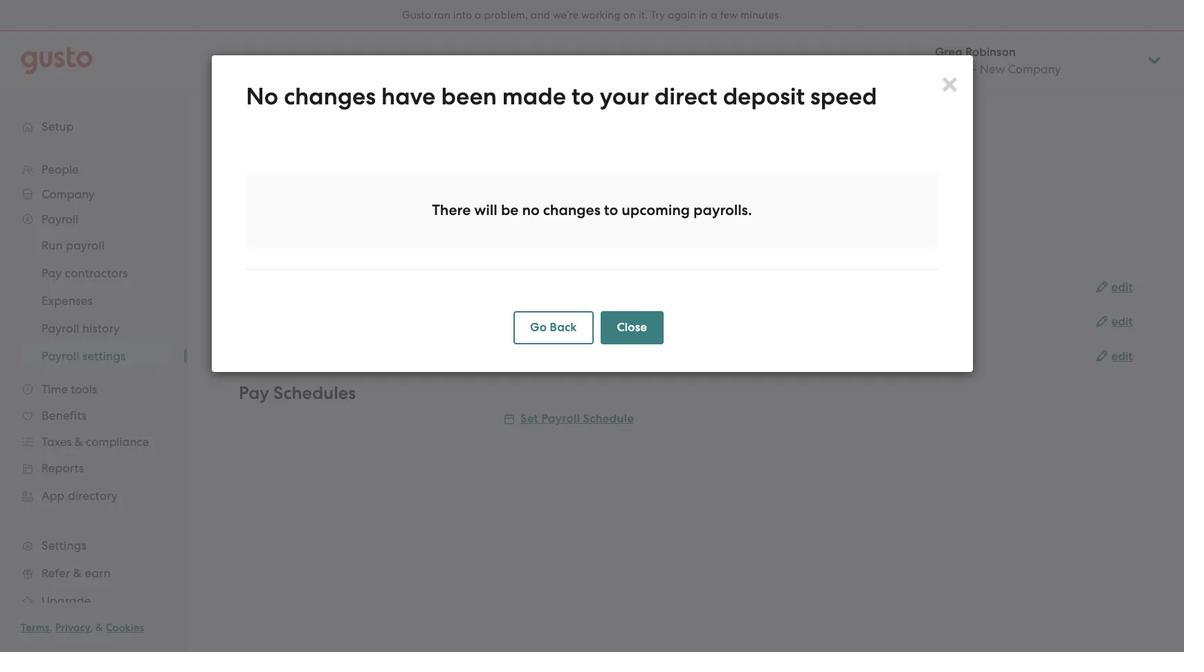 Task type: describe. For each thing, give the bounding box(es) containing it.
close button
[[600, 311, 664, 345]]

details
[[537, 315, 573, 329]]

schedules
[[273, 383, 356, 404]]

account menu element
[[917, 31, 1163, 90]]

on
[[623, 9, 636, 21]]

2 edit button from the top
[[1096, 314, 1133, 331]]

working
[[581, 9, 621, 21]]

set payroll schedule link
[[504, 412, 634, 426]]

payroll
[[541, 412, 580, 426]]

there
[[432, 201, 471, 219]]

show details
[[504, 315, 573, 329]]

2 a from the left
[[711, 9, 717, 21]]

edit for 2nd edit button from the top of the settings tab panel
[[1111, 315, 1133, 329]]

ran
[[434, 9, 450, 21]]

1 vertical spatial changes
[[543, 201, 601, 219]]

few
[[720, 9, 738, 21]]

close
[[617, 320, 647, 335]]

privacy link
[[55, 622, 90, 635]]

be
[[501, 201, 519, 219]]

gusto ran into a problem, and we're working on it. try again in a few minutes.
[[402, 9, 782, 21]]

pay
[[239, 383, 269, 404]]

back
[[550, 320, 577, 335]]

and
[[531, 9, 550, 21]]

problem,
[[484, 9, 528, 21]]

try
[[651, 9, 665, 21]]

go back
[[530, 320, 577, 335]]

made
[[502, 82, 566, 111]]

schedule
[[583, 412, 634, 426]]

it.
[[639, 9, 648, 21]]

your
[[600, 82, 649, 111]]

in
[[699, 9, 708, 21]]

set
[[520, 412, 538, 426]]

show
[[504, 315, 534, 329]]



Task type: locate. For each thing, give the bounding box(es) containing it.
set payroll schedule
[[520, 412, 634, 426]]

edit for first edit button from the bottom
[[1111, 349, 1133, 364]]

no changes have been made to your direct deposit speed
[[246, 82, 877, 111]]

cookies button
[[106, 620, 144, 637]]

×
[[941, 66, 959, 100]]

there will be no changes to upcoming payrolls.
[[432, 201, 752, 219]]

pay schedules
[[239, 383, 356, 404]]

to
[[572, 82, 594, 111], [604, 201, 618, 219]]

cookies
[[106, 622, 144, 635]]

gusto
[[402, 9, 431, 21]]

been
[[441, 82, 497, 111]]

speed
[[810, 82, 877, 111]]

will
[[474, 201, 497, 219]]

2 edit from the top
[[1111, 315, 1133, 329]]

terms link
[[21, 622, 50, 635]]

into
[[453, 9, 472, 21]]

3 edit from the top
[[1111, 349, 1133, 364]]

1 , from the left
[[50, 622, 52, 635]]

go back button
[[514, 311, 594, 345]]

edit for first edit button
[[1111, 280, 1133, 295]]

2 vertical spatial edit
[[1111, 349, 1133, 364]]

no
[[246, 82, 278, 111]]

changes
[[284, 82, 376, 111], [543, 201, 601, 219]]

deposit
[[723, 82, 805, 111]]

1 vertical spatial edit button
[[1096, 314, 1133, 331]]

0 vertical spatial to
[[572, 82, 594, 111]]

home image
[[21, 47, 93, 74]]

to left your
[[572, 82, 594, 111]]

,
[[50, 622, 52, 635], [90, 622, 93, 635]]

0 horizontal spatial a
[[475, 9, 481, 21]]

terms , privacy , & cookies
[[21, 622, 144, 635]]

upcoming
[[622, 201, 690, 219]]

again
[[668, 9, 696, 21]]

we're
[[553, 9, 579, 21]]

terms
[[21, 622, 50, 635]]

× button
[[941, 66, 959, 100]]

gusto
[[504, 349, 543, 363]]

go
[[530, 320, 547, 335]]

payrolls.
[[693, 201, 752, 219]]

minutes.
[[740, 9, 782, 21]]

1 horizontal spatial ,
[[90, 622, 93, 635]]

settings tab panel
[[239, 229, 1133, 446]]

, left & on the left of the page
[[90, 622, 93, 635]]

0 horizontal spatial changes
[[284, 82, 376, 111]]

general
[[239, 229, 305, 251]]

to for changes
[[604, 201, 618, 219]]

have
[[381, 82, 436, 111]]

direct
[[655, 82, 717, 111]]

, left privacy
[[50, 622, 52, 635]]

3 edit button from the top
[[1096, 349, 1133, 365]]

1 edit from the top
[[1111, 280, 1133, 295]]

no
[[522, 201, 540, 219]]

a right into
[[475, 9, 481, 21]]

edit
[[1111, 280, 1133, 295], [1111, 315, 1133, 329], [1111, 349, 1133, 364]]

1 vertical spatial edit
[[1111, 315, 1133, 329]]

0 vertical spatial changes
[[284, 82, 376, 111]]

a
[[475, 9, 481, 21], [711, 9, 717, 21]]

0 horizontal spatial ,
[[50, 622, 52, 635]]

1 horizontal spatial changes
[[543, 201, 601, 219]]

1 edit button from the top
[[1096, 280, 1133, 296]]

1 horizontal spatial to
[[604, 201, 618, 219]]

privacy
[[55, 622, 90, 635]]

0 horizontal spatial to
[[572, 82, 594, 111]]

edit button
[[1096, 280, 1133, 296], [1096, 314, 1133, 331], [1096, 349, 1133, 365]]

0 vertical spatial edit button
[[1096, 280, 1133, 296]]

to left upcoming
[[604, 201, 618, 219]]

a right in
[[711, 9, 717, 21]]

1 horizontal spatial a
[[711, 9, 717, 21]]

2 vertical spatial edit button
[[1096, 349, 1133, 365]]

2 , from the left
[[90, 622, 93, 635]]

&
[[96, 622, 103, 635]]

1 vertical spatial to
[[604, 201, 618, 219]]

to for made
[[572, 82, 594, 111]]

0 vertical spatial edit
[[1111, 280, 1133, 295]]

1 a from the left
[[475, 9, 481, 21]]



Task type: vqa. For each thing, say whether or not it's contained in the screenshot.
Use
no



